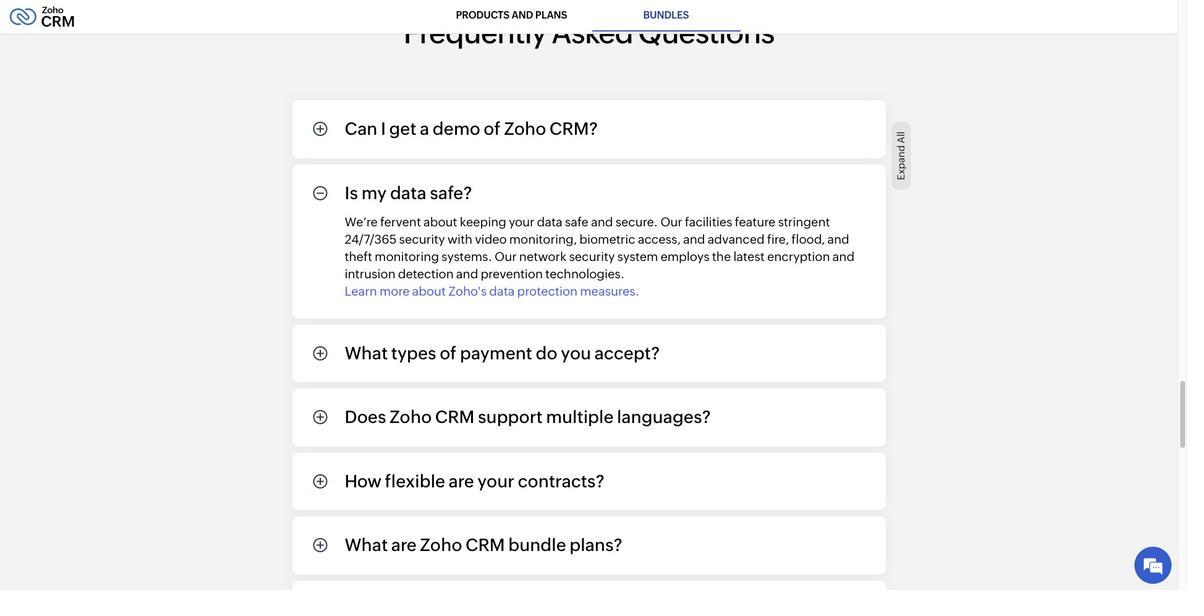 Task type: locate. For each thing, give the bounding box(es) containing it.
systems.
[[442, 249, 492, 263]]

security up technologies. on the top
[[569, 249, 615, 263]]

get
[[389, 119, 417, 139]]

protection
[[517, 284, 578, 298]]

of right types
[[440, 343, 457, 363]]

advanced
[[708, 232, 765, 246]]

1 horizontal spatial our
[[661, 214, 683, 229]]

1 vertical spatial of
[[440, 343, 457, 363]]

2 what from the top
[[345, 535, 388, 555]]

of right demo at the top left
[[484, 119, 501, 139]]

what for what types of payment do you accept?
[[345, 343, 388, 363]]

our up the "access,"
[[661, 214, 683, 229]]

what for what are zoho crm bundle plans?
[[345, 535, 388, 555]]

about up with
[[424, 214, 457, 229]]

crm left support
[[435, 407, 475, 427]]

1 vertical spatial data
[[537, 214, 563, 229]]

fervent
[[380, 214, 421, 229]]

0 horizontal spatial are
[[391, 535, 417, 555]]

demo
[[433, 119, 481, 139]]

1 what from the top
[[345, 343, 388, 363]]

contracts?
[[518, 471, 605, 491]]

and left plans
[[512, 9, 533, 21]]

frequently
[[404, 15, 547, 50]]

24/7/365
[[345, 232, 397, 246]]

0 horizontal spatial of
[[440, 343, 457, 363]]

of
[[484, 119, 501, 139], [440, 343, 457, 363]]

how flexible are your contracts?
[[345, 471, 605, 491]]

0 horizontal spatial our
[[495, 249, 517, 263]]

and right flood,
[[828, 232, 850, 246]]

zoho
[[504, 119, 546, 139], [390, 407, 432, 427], [420, 535, 462, 555]]

and down systems. at the left top of page
[[456, 266, 478, 281]]

are
[[449, 471, 474, 491], [391, 535, 417, 555]]

0 vertical spatial of
[[484, 119, 501, 139]]

crm
[[435, 407, 475, 427], [466, 535, 505, 555]]

flood,
[[792, 232, 825, 246]]

our up 'prevention'
[[495, 249, 517, 263]]

plans
[[536, 9, 567, 21]]

0 vertical spatial what
[[345, 343, 388, 363]]

0 vertical spatial are
[[449, 471, 474, 491]]

what are zoho crm bundle plans?
[[345, 535, 623, 555]]

plans?
[[570, 535, 623, 555]]

what
[[345, 343, 388, 363], [345, 535, 388, 555]]

the
[[712, 249, 731, 263]]

0 vertical spatial about
[[424, 214, 457, 229]]

fire,
[[767, 232, 789, 246]]

security up monitoring
[[399, 232, 445, 246]]

monitoring
[[375, 249, 439, 263]]

learn more about zoho's data protection measures. link
[[345, 282, 640, 300]]

questions
[[638, 15, 775, 50]]

support
[[478, 407, 543, 427]]

security
[[399, 232, 445, 246], [569, 249, 615, 263]]

about
[[424, 214, 457, 229], [412, 284, 446, 298]]

video
[[475, 232, 507, 246]]

does
[[345, 407, 386, 427]]

data up fervent
[[390, 183, 427, 203]]

0 vertical spatial crm
[[435, 407, 475, 427]]

data
[[390, 183, 427, 203], [537, 214, 563, 229], [489, 284, 515, 298]]

0 vertical spatial your
[[509, 214, 535, 229]]

facilities
[[685, 214, 733, 229]]

safe?
[[430, 183, 472, 203]]

we're
[[345, 214, 378, 229]]

data up monitoring,
[[537, 214, 563, 229]]

1 horizontal spatial of
[[484, 119, 501, 139]]

crm left bundle
[[466, 535, 505, 555]]

0 vertical spatial data
[[390, 183, 427, 203]]

encryption
[[768, 249, 830, 263]]

1 vertical spatial what
[[345, 535, 388, 555]]

about down detection
[[412, 284, 446, 298]]

frequently asked questions
[[404, 15, 775, 50]]

products
[[456, 9, 510, 21]]

access,
[[638, 232, 681, 246]]

1 vertical spatial our
[[495, 249, 517, 263]]

0 vertical spatial our
[[661, 214, 683, 229]]

my
[[362, 183, 387, 203]]

1 vertical spatial security
[[569, 249, 615, 263]]

prevention
[[481, 266, 543, 281]]

is
[[345, 183, 358, 203]]

1 horizontal spatial data
[[489, 284, 515, 298]]

payment
[[460, 343, 533, 363]]

and right encryption
[[833, 249, 855, 263]]

all
[[896, 132, 907, 144]]

safe
[[565, 214, 589, 229]]

we're fervent about keeping your data safe and secure. our facilities feature stringent 24/7/365 security with video monitoring, biometric access, and advanced fire, flood, and theft monitoring systems. our network security system employs the latest encryption and intrusion detection and prevention technologies. learn more about zoho's data protection measures.
[[345, 214, 855, 298]]

how
[[345, 471, 382, 491]]

1 vertical spatial zoho
[[390, 407, 432, 427]]

our
[[661, 214, 683, 229], [495, 249, 517, 263]]

data down 'prevention'
[[489, 284, 515, 298]]

system
[[618, 249, 658, 263]]

and
[[512, 9, 533, 21], [591, 214, 613, 229], [683, 232, 705, 246], [828, 232, 850, 246], [833, 249, 855, 263], [456, 266, 478, 281]]

0 horizontal spatial security
[[399, 232, 445, 246]]

your
[[509, 214, 535, 229], [478, 471, 515, 491]]

expand all
[[896, 132, 907, 180]]



Task type: vqa. For each thing, say whether or not it's contained in the screenshot.
biometric
yes



Task type: describe. For each thing, give the bounding box(es) containing it.
0 vertical spatial zoho
[[504, 119, 546, 139]]

keeping
[[460, 214, 507, 229]]

intrusion
[[345, 266, 396, 281]]

1 vertical spatial are
[[391, 535, 417, 555]]

stringent
[[778, 214, 830, 229]]

learn
[[345, 284, 377, 298]]

does zoho crm support multiple languages?
[[345, 407, 711, 427]]

0 vertical spatial security
[[399, 232, 445, 246]]

and up employs on the top of the page
[[683, 232, 705, 246]]

can
[[345, 119, 378, 139]]

a
[[420, 119, 430, 139]]

accept?
[[595, 343, 660, 363]]

2 vertical spatial data
[[489, 284, 515, 298]]

employs
[[661, 249, 710, 263]]

1 horizontal spatial security
[[569, 249, 615, 263]]

multiple
[[546, 407, 614, 427]]

zoho's
[[449, 284, 487, 298]]

1 vertical spatial crm
[[466, 535, 505, 555]]

do
[[536, 343, 558, 363]]

feature
[[735, 214, 776, 229]]

1 horizontal spatial are
[[449, 471, 474, 491]]

products and plans
[[456, 9, 567, 21]]

types
[[391, 343, 437, 363]]

is my data safe?
[[345, 183, 472, 203]]

languages?
[[617, 407, 711, 427]]

secure.
[[616, 214, 658, 229]]

1 vertical spatial your
[[478, 471, 515, 491]]

can i get a demo of zoho crm?
[[345, 119, 598, 139]]

expand
[[896, 146, 907, 180]]

zoho crm logo image
[[9, 3, 75, 30]]

bundle
[[509, 535, 566, 555]]

your inside we're fervent about keeping your data safe and secure. our facilities feature stringent 24/7/365 security with video monitoring, biometric access, and advanced fire, flood, and theft monitoring systems. our network security system employs the latest encryption and intrusion detection and prevention technologies. learn more about zoho's data protection measures.
[[509, 214, 535, 229]]

0 horizontal spatial data
[[390, 183, 427, 203]]

i
[[381, 119, 386, 139]]

technologies.
[[546, 266, 625, 281]]

you
[[561, 343, 591, 363]]

latest
[[734, 249, 765, 263]]

and up biometric
[[591, 214, 613, 229]]

2 horizontal spatial data
[[537, 214, 563, 229]]

measures.
[[580, 284, 640, 298]]

theft
[[345, 249, 372, 263]]

network
[[519, 249, 567, 263]]

asked
[[552, 15, 633, 50]]

monitoring,
[[510, 232, 577, 246]]

biometric
[[580, 232, 636, 246]]

more
[[380, 284, 410, 298]]

detection
[[398, 266, 454, 281]]

2 vertical spatial zoho
[[420, 535, 462, 555]]

flexible
[[385, 471, 445, 491]]

bundles
[[644, 9, 689, 21]]

crm?
[[550, 119, 598, 139]]

with
[[448, 232, 473, 246]]

what types of payment do you accept?
[[345, 343, 660, 363]]

1 vertical spatial about
[[412, 284, 446, 298]]



